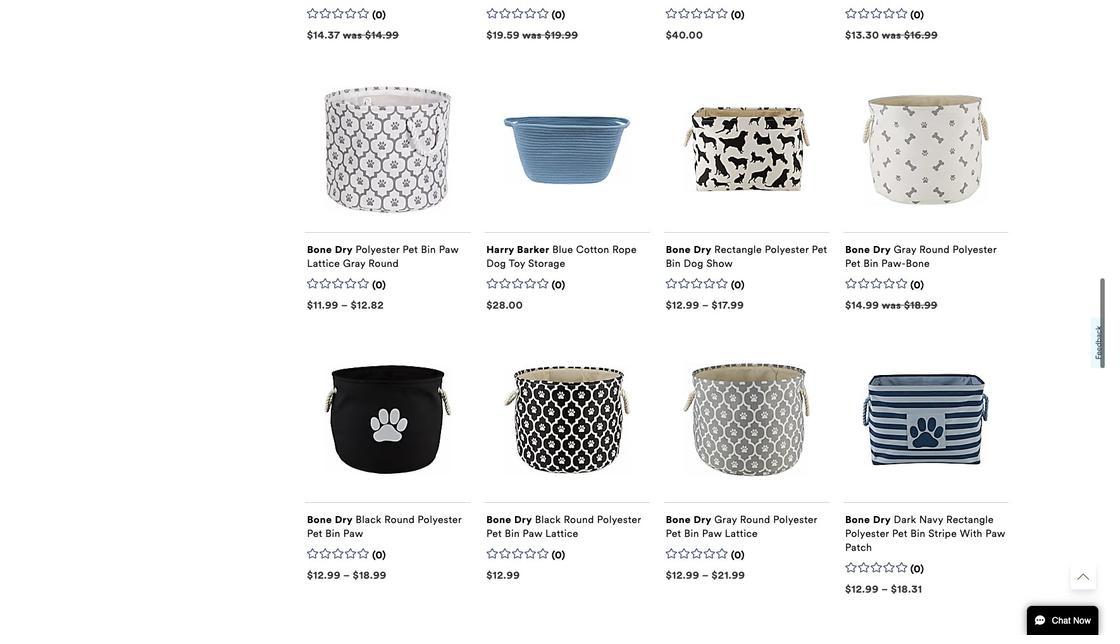 Task type: describe. For each thing, give the bounding box(es) containing it.
rectangle inside dark navy rectangle polyester pet bin stripe with paw patch
[[947, 514, 994, 526]]

$14.37 was $14.99
[[307, 29, 399, 41]]

gray round polyester pet bin paw-bone
[[845, 243, 997, 269]]

dry for dark navy rectangle polyester pet bin stripe with paw patch
[[873, 514, 891, 526]]

pet inside the gray round polyester pet bin paw lattice
[[666, 528, 681, 540]]

dog inside blue cotton rope dog toy storage
[[487, 257, 506, 269]]

from $12.99 up to $17.99 element
[[666, 299, 744, 311]]

gray inside polyester pet bin paw lattice gray round
[[343, 257, 366, 269]]

was for $19.59
[[522, 29, 542, 41]]

from $12.99 up to $18.31 element
[[845, 583, 922, 595]]

harry barker
[[487, 243, 550, 255]]

round for black round polyester pet bin paw
[[385, 514, 415, 526]]

cotton
[[576, 243, 610, 255]]

– for $12.82
[[341, 299, 348, 311]]

patch
[[845, 542, 872, 554]]

$13.30 was $16.99
[[845, 29, 938, 41]]

polyester inside dark navy rectangle polyester pet bin stripe with paw patch
[[845, 528, 889, 540]]

polyester inside rectangle polyester pet bin dog show
[[765, 243, 809, 255]]

storage
[[528, 257, 566, 269]]

was for $14.99
[[882, 299, 902, 311]]

polyester inside gray round polyester pet bin paw-bone
[[953, 243, 997, 255]]

$18.99 for $12.99 – $18.99
[[353, 569, 387, 581]]

from $12.99 up to $21.99 element
[[666, 569, 745, 581]]

polyester inside polyester pet bin paw lattice gray round
[[356, 243, 400, 255]]

paw for black round polyester pet bin paw lattice
[[523, 528, 543, 540]]

harry
[[487, 243, 514, 255]]

$21.99
[[712, 569, 745, 581]]

$12.99 for $12.99 – $18.99
[[307, 569, 341, 581]]

styled arrow button link
[[1071, 565, 1096, 590]]

black for black round polyester pet bin paw lattice
[[535, 514, 561, 526]]

– for $18.99
[[343, 569, 350, 581]]

lattice for gray round polyester pet bin paw lattice
[[725, 528, 758, 540]]

0 horizontal spatial $14.99
[[365, 29, 399, 41]]

round for gray round polyester pet bin paw lattice
[[740, 514, 771, 526]]

rectangle polyester pet bin dog show
[[666, 243, 828, 269]]

1 horizontal spatial $14.99
[[845, 299, 879, 311]]

bone for gray round polyester pet bin paw lattice
[[666, 514, 691, 526]]

round inside polyester pet bin paw lattice gray round
[[369, 257, 399, 269]]

$19.99
[[545, 29, 578, 41]]

paw for black round polyester pet bin paw
[[343, 528, 363, 540]]

$12.99 – $17.99
[[666, 299, 744, 311]]

bone dry for black round polyester pet bin paw lattice
[[487, 514, 532, 526]]

$14.99 was $18.99
[[845, 299, 938, 311]]

bin inside black round polyester pet bin paw lattice
[[505, 528, 520, 540]]

– for $18.31
[[882, 583, 889, 595]]

bone for black round polyester pet bin paw lattice
[[487, 514, 512, 526]]

paw-
[[882, 257, 906, 269]]

from $12.99 up to $18.99 element
[[307, 569, 387, 581]]

bone dry for rectangle polyester pet bin dog show
[[666, 243, 712, 255]]

polyester inside black round polyester pet bin paw
[[418, 514, 462, 526]]

dry for gray round polyester pet bin paw lattice
[[694, 514, 712, 526]]

dry for black round polyester pet bin paw
[[335, 514, 353, 526]]

was for $13.30
[[882, 29, 902, 41]]

bone inside gray round polyester pet bin paw-bone
[[906, 257, 930, 269]]

$12.99 – $18.31
[[845, 583, 922, 595]]

bone for gray round polyester pet bin paw-bone
[[845, 243, 871, 255]]

$12.99 for $12.99 – $18.31
[[845, 583, 879, 595]]

bone for polyester pet bin paw lattice gray round
[[307, 243, 332, 255]]

dark
[[894, 514, 917, 526]]

bin inside rectangle polyester pet bin dog show
[[666, 257, 681, 269]]

$18.31
[[891, 583, 922, 595]]

bone for rectangle polyester pet bin dog show
[[666, 243, 691, 255]]

dark navy rectangle polyester pet bin stripe with paw patch
[[845, 514, 1006, 554]]

gray for gray round polyester pet bin paw lattice
[[715, 514, 737, 526]]

barker
[[517, 243, 550, 255]]

$12.99 for $12.99
[[487, 569, 520, 581]]

show
[[707, 257, 733, 269]]



Task type: vqa. For each thing, say whether or not it's contained in the screenshot.
the right Black
yes



Task type: locate. For each thing, give the bounding box(es) containing it.
2 vertical spatial gray
[[715, 514, 737, 526]]

bone dry for dark navy rectangle polyester pet bin stripe with paw patch
[[845, 514, 891, 526]]

$19.59 was $19.99
[[487, 29, 578, 41]]

gray for gray round polyester pet bin paw-bone
[[894, 243, 917, 255]]

– down black round polyester pet bin paw
[[343, 569, 350, 581]]

from $11.99 up to $12.82 element
[[307, 299, 384, 311]]

paw inside polyester pet bin paw lattice gray round
[[439, 243, 459, 255]]

$19.59
[[487, 29, 520, 41]]

1 horizontal spatial lattice
[[546, 528, 579, 540]]

bin inside dark navy rectangle polyester pet bin stripe with paw patch
[[911, 528, 926, 540]]

was right $14.37
[[343, 29, 362, 41]]

2 dog from the left
[[684, 257, 704, 269]]

gray up $11.99 – $12.82
[[343, 257, 366, 269]]

dry for black round polyester pet bin paw lattice
[[514, 514, 532, 526]]

– left $17.99
[[702, 299, 709, 311]]

bone dry for black round polyester pet bin paw
[[307, 514, 353, 526]]

0 reviews element
[[372, 9, 386, 22], [552, 9, 566, 22], [731, 9, 745, 22], [911, 9, 925, 22], [372, 279, 386, 292], [552, 279, 566, 292], [731, 279, 745, 292], [911, 279, 925, 292], [372, 549, 386, 562], [552, 549, 566, 562], [731, 549, 745, 562], [911, 563, 925, 576]]

1 horizontal spatial black
[[535, 514, 561, 526]]

$12.82
[[351, 299, 384, 311]]

polyester inside black round polyester pet bin paw lattice
[[597, 514, 641, 526]]

1 vertical spatial $14.99
[[845, 299, 879, 311]]

$11.99
[[307, 299, 339, 311]]

bone dry
[[307, 243, 353, 255], [666, 243, 712, 255], [845, 243, 891, 255], [307, 514, 353, 526], [487, 514, 532, 526], [666, 514, 712, 526], [845, 514, 891, 526]]

polyester inside the gray round polyester pet bin paw lattice
[[774, 514, 818, 526]]

gray inside gray round polyester pet bin paw-bone
[[894, 243, 917, 255]]

$11.99 – $12.82
[[307, 299, 384, 311]]

scroll to top image
[[1078, 572, 1089, 583]]

gray round polyester pet bin paw lattice
[[666, 514, 818, 540]]

$18.99 for $14.99 was $18.99
[[904, 299, 938, 311]]

dry for rectangle polyester pet bin dog show
[[694, 243, 712, 255]]

bin
[[421, 243, 436, 255], [666, 257, 681, 269], [864, 257, 879, 269], [325, 528, 341, 540], [505, 528, 520, 540], [684, 528, 699, 540], [911, 528, 926, 540]]

was for $14.37
[[343, 29, 362, 41]]

$16.99
[[904, 29, 938, 41]]

$12.99 for $12.99 – $17.99
[[666, 299, 700, 311]]

$14.37
[[307, 29, 340, 41]]

pet inside rectangle polyester pet bin dog show
[[812, 243, 828, 255]]

navy
[[919, 514, 944, 526]]

lattice inside polyester pet bin paw lattice gray round
[[307, 257, 340, 269]]

– right $11.99
[[341, 299, 348, 311]]

1 black from the left
[[356, 514, 382, 526]]

blue cotton rope dog toy storage
[[487, 243, 637, 269]]

black for black round polyester pet bin paw
[[356, 514, 382, 526]]

black round polyester pet bin paw lattice
[[487, 514, 641, 540]]

black inside black round polyester pet bin paw lattice
[[535, 514, 561, 526]]

0 horizontal spatial dog
[[487, 257, 506, 269]]

round inside the gray round polyester pet bin paw lattice
[[740, 514, 771, 526]]

1 horizontal spatial rectangle
[[947, 514, 994, 526]]

pet inside black round polyester pet bin paw lattice
[[487, 528, 502, 540]]

rectangle
[[715, 243, 762, 255], [947, 514, 994, 526]]

gray up $21.99
[[715, 514, 737, 526]]

2 horizontal spatial gray
[[894, 243, 917, 255]]

polyester pet bin paw lattice gray round
[[307, 243, 459, 269]]

pet
[[403, 243, 418, 255], [812, 243, 828, 255], [845, 257, 861, 269], [307, 528, 323, 540], [487, 528, 502, 540], [666, 528, 681, 540], [892, 528, 908, 540]]

0 horizontal spatial black
[[356, 514, 382, 526]]

1 horizontal spatial $18.99
[[904, 299, 938, 311]]

$40.00
[[666, 29, 703, 41]]

dry
[[335, 243, 353, 255], [694, 243, 712, 255], [873, 243, 891, 255], [335, 514, 353, 526], [514, 514, 532, 526], [694, 514, 712, 526], [873, 514, 891, 526]]

$18.99 down gray round polyester pet bin paw-bone
[[904, 299, 938, 311]]

pet inside polyester pet bin paw lattice gray round
[[403, 243, 418, 255]]

paw inside the gray round polyester pet bin paw lattice
[[702, 528, 722, 540]]

(0)
[[372, 9, 386, 21], [552, 9, 566, 21], [731, 9, 745, 21], [911, 9, 925, 21], [372, 279, 386, 291], [552, 279, 566, 291], [731, 279, 745, 291], [911, 279, 925, 291], [372, 549, 386, 561], [552, 549, 566, 561], [731, 549, 745, 561], [911, 563, 925, 575]]

bone dry for polyester pet bin paw lattice gray round
[[307, 243, 353, 255]]

2 horizontal spatial lattice
[[725, 528, 758, 540]]

round inside black round polyester pet bin paw lattice
[[564, 514, 594, 526]]

gray up paw-
[[894, 243, 917, 255]]

bin inside gray round polyester pet bin paw-bone
[[864, 257, 879, 269]]

rectangle up the show on the top right of the page
[[715, 243, 762, 255]]

black round polyester pet bin paw
[[307, 514, 462, 540]]

dog inside rectangle polyester pet bin dog show
[[684, 257, 704, 269]]

0 horizontal spatial $18.99
[[353, 569, 387, 581]]

round
[[920, 243, 950, 255], [369, 257, 399, 269], [385, 514, 415, 526], [564, 514, 594, 526], [740, 514, 771, 526]]

$14.99
[[365, 29, 399, 41], [845, 299, 879, 311]]

1 vertical spatial $18.99
[[353, 569, 387, 581]]

dog down "harry"
[[487, 257, 506, 269]]

rectangle inside rectangle polyester pet bin dog show
[[715, 243, 762, 255]]

$12.99 – $18.99
[[307, 569, 387, 581]]

– left $21.99
[[702, 569, 709, 581]]

was down paw-
[[882, 299, 902, 311]]

0 vertical spatial gray
[[894, 243, 917, 255]]

blue
[[553, 243, 573, 255]]

toy
[[509, 257, 525, 269]]

0 vertical spatial rectangle
[[715, 243, 762, 255]]

bin inside the gray round polyester pet bin paw lattice
[[684, 528, 699, 540]]

round for gray round polyester pet bin paw-bone
[[920, 243, 950, 255]]

rectangle up with
[[947, 514, 994, 526]]

paw for gray round polyester pet bin paw lattice
[[702, 528, 722, 540]]

$18.99 down black round polyester pet bin paw
[[353, 569, 387, 581]]

pet inside black round polyester pet bin paw
[[307, 528, 323, 540]]

bone for black round polyester pet bin paw
[[307, 514, 332, 526]]

dry for polyester pet bin paw lattice gray round
[[335, 243, 353, 255]]

bone
[[307, 243, 332, 255], [666, 243, 691, 255], [845, 243, 871, 255], [906, 257, 930, 269], [307, 514, 332, 526], [487, 514, 512, 526], [666, 514, 691, 526], [845, 514, 871, 526]]

1 vertical spatial rectangle
[[947, 514, 994, 526]]

1 vertical spatial gray
[[343, 257, 366, 269]]

bin inside polyester pet bin paw lattice gray round
[[421, 243, 436, 255]]

black inside black round polyester pet bin paw
[[356, 514, 382, 526]]

gray inside the gray round polyester pet bin paw lattice
[[715, 514, 737, 526]]

2 black from the left
[[535, 514, 561, 526]]

black
[[356, 514, 382, 526], [535, 514, 561, 526]]

paw inside dark navy rectangle polyester pet bin stripe with paw patch
[[986, 528, 1006, 540]]

lattice for black round polyester pet bin paw lattice
[[546, 528, 579, 540]]

was right $13.30
[[882, 29, 902, 41]]

0 vertical spatial $14.99
[[365, 29, 399, 41]]

bone for dark navy rectangle polyester pet bin stripe with paw patch
[[845, 514, 871, 526]]

– for $21.99
[[702, 569, 709, 581]]

gray
[[894, 243, 917, 255], [343, 257, 366, 269], [715, 514, 737, 526]]

with
[[960, 528, 983, 540]]

was
[[343, 29, 362, 41], [522, 29, 542, 41], [882, 29, 902, 41], [882, 299, 902, 311]]

polyester
[[356, 243, 400, 255], [765, 243, 809, 255], [953, 243, 997, 255], [418, 514, 462, 526], [597, 514, 641, 526], [774, 514, 818, 526], [845, 528, 889, 540]]

paw
[[439, 243, 459, 255], [343, 528, 363, 540], [523, 528, 543, 540], [702, 528, 722, 540], [986, 528, 1006, 540]]

$12.99
[[666, 299, 700, 311], [307, 569, 341, 581], [487, 569, 520, 581], [666, 569, 700, 581], [845, 583, 879, 595]]

round inside black round polyester pet bin paw
[[385, 514, 415, 526]]

paw inside black round polyester pet bin paw lattice
[[523, 528, 543, 540]]

0 vertical spatial $18.99
[[904, 299, 938, 311]]

stripe
[[929, 528, 957, 540]]

was right "$19.59"
[[522, 29, 542, 41]]

bin inside black round polyester pet bin paw
[[325, 528, 341, 540]]

0 horizontal spatial rectangle
[[715, 243, 762, 255]]

0 horizontal spatial lattice
[[307, 257, 340, 269]]

lattice inside black round polyester pet bin paw lattice
[[546, 528, 579, 540]]

pet inside gray round polyester pet bin paw-bone
[[845, 257, 861, 269]]

1 horizontal spatial dog
[[684, 257, 704, 269]]

$12.99 for $12.99 – $21.99
[[666, 569, 700, 581]]

$13.30
[[845, 29, 879, 41]]

$18.99
[[904, 299, 938, 311], [353, 569, 387, 581]]

1 horizontal spatial gray
[[715, 514, 737, 526]]

dog
[[487, 257, 506, 269], [684, 257, 704, 269]]

lattice
[[307, 257, 340, 269], [546, 528, 579, 540], [725, 528, 758, 540]]

dry for gray round polyester pet bin paw-bone
[[873, 243, 891, 255]]

pet inside dark navy rectangle polyester pet bin stripe with paw patch
[[892, 528, 908, 540]]

lattice inside the gray round polyester pet bin paw lattice
[[725, 528, 758, 540]]

round for black round polyester pet bin paw lattice
[[564, 514, 594, 526]]

rope
[[613, 243, 637, 255]]

paw inside black round polyester pet bin paw
[[343, 528, 363, 540]]

bone dry for gray round polyester pet bin paw lattice
[[666, 514, 712, 526]]

0 horizontal spatial gray
[[343, 257, 366, 269]]

1 dog from the left
[[487, 257, 506, 269]]

–
[[341, 299, 348, 311], [702, 299, 709, 311], [343, 569, 350, 581], [702, 569, 709, 581], [882, 583, 889, 595]]

dog left the show on the top right of the page
[[684, 257, 704, 269]]

– for $17.99
[[702, 299, 709, 311]]

$12.99 – $21.99
[[666, 569, 745, 581]]

$17.99
[[712, 299, 744, 311]]

– left "$18.31"
[[882, 583, 889, 595]]

round inside gray round polyester pet bin paw-bone
[[920, 243, 950, 255]]

$28.00
[[487, 299, 523, 311]]

bone dry for gray round polyester pet bin paw-bone
[[845, 243, 891, 255]]



